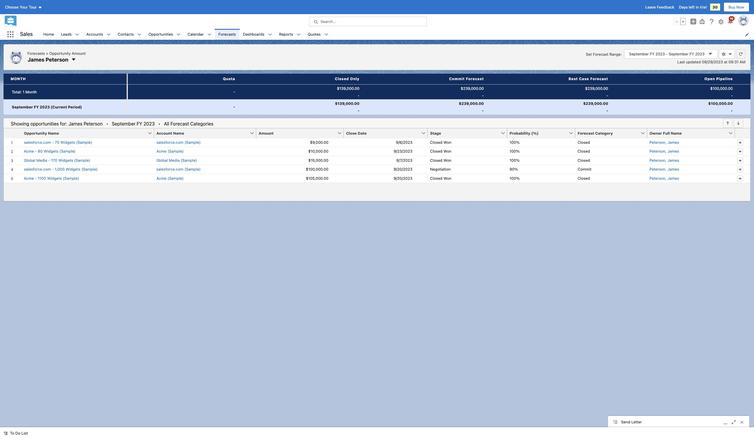 Task type: locate. For each thing, give the bounding box(es) containing it.
1 vertical spatial commit
[[578, 167, 592, 172]]

forecast for set forecast range:
[[594, 52, 609, 57]]

text default image right quotes
[[325, 33, 329, 37]]

forecast inside forecast category button
[[578, 131, 595, 136]]

open pipeline
[[705, 77, 734, 81]]

forecast category element
[[576, 128, 651, 138]]

item number image
[[4, 128, 22, 138]]

text default image up last updated 09/29/2023 at 09:31 am
[[709, 52, 714, 56]]

1 9/20/2023 from the top
[[394, 167, 413, 172]]

text default image up at on the top right of the page
[[723, 52, 727, 56]]

1 horizontal spatial commit
[[578, 167, 592, 172]]

james for $105,000.00's peterson, james "link"
[[668, 176, 680, 181]]

showing
[[11, 121, 29, 126]]

1 won from the top
[[444, 140, 452, 145]]

forecast
[[594, 52, 609, 57], [466, 77, 484, 81], [591, 77, 609, 81], [171, 121, 189, 126], [578, 131, 595, 136]]

0 horizontal spatial amount
[[72, 51, 86, 56]]

90%
[[510, 167, 519, 172]]

1 peterson, from the top
[[650, 140, 667, 145]]

2 acme (sample) from the top
[[157, 176, 184, 181]]

peterson,
[[650, 140, 667, 145], [650, 149, 667, 154], [650, 158, 667, 163], [650, 167, 667, 172], [650, 176, 667, 181]]

5 peterson, from the top
[[650, 176, 667, 181]]

1 vertical spatial salesforce.com (sample)
[[157, 167, 201, 172]]

(current
[[51, 105, 67, 109]]

text default image inside leads list item
[[75, 33, 79, 37]]

1 salesforce.com (sample) from the top
[[157, 140, 201, 145]]

$239,000.00
[[461, 86, 484, 91], [586, 86, 609, 91], [459, 101, 484, 106], [584, 101, 609, 106]]

text default image
[[75, 33, 79, 37], [107, 33, 111, 37], [207, 33, 212, 37], [268, 33, 272, 37], [297, 33, 301, 37], [325, 33, 329, 37], [709, 52, 714, 56], [723, 52, 727, 56], [729, 52, 733, 56]]

forecasts left >
[[27, 51, 45, 56]]

2 9/20/2023 from the top
[[394, 176, 413, 181]]

4 peterson, james link from the top
[[650, 167, 680, 172]]

2023 inside button
[[40, 105, 50, 109]]

2 horizontal spatial name
[[672, 131, 683, 136]]

1 horizontal spatial forecasts
[[219, 32, 236, 36]]

fy for september fy 2023 - september fy 2023
[[651, 52, 655, 56]]

search...
[[321, 19, 337, 24]]

text default image for quotes
[[325, 33, 329, 37]]

0 vertical spatial salesforce.com (sample) link
[[157, 140, 201, 145]]

1 vertical spatial acme (sample)
[[157, 176, 184, 181]]

widgets up salesforce.com - 1,000 widgets (sample)
[[58, 158, 73, 163]]

•
[[106, 121, 108, 126], [158, 121, 161, 126]]

0 vertical spatial peterson
[[46, 57, 68, 63]]

5 peterson, james link from the top
[[650, 176, 680, 181]]

widgets up 170 on the left of the page
[[44, 149, 58, 154]]

0 horizontal spatial forecasts
[[27, 51, 45, 56]]

quotes list item
[[305, 29, 332, 40]]

salesforce.com (sample) down the "account name"
[[157, 140, 201, 145]]

james peterson button
[[27, 56, 78, 64]]

send
[[622, 420, 631, 425]]

accounts list item
[[83, 29, 114, 40]]

2 acme (sample) link from the top
[[157, 176, 184, 181]]

2023 for september fy 2023 - september fy 2023
[[656, 52, 666, 56]]

global down account
[[157, 158, 168, 163]]

2 horizontal spatial text default image
[[177, 33, 181, 37]]

salesforce.com for salesforce.com - 75 widgets (sample) link
[[24, 140, 51, 145]]

text default image for accounts
[[107, 33, 111, 37]]

1 vertical spatial opportunity
[[24, 131, 47, 136]]

1 vertical spatial salesforce.com (sample) link
[[157, 167, 201, 172]]

text default image right accounts
[[107, 33, 111, 37]]

text default image inside reports list item
[[297, 33, 301, 37]]

negotiation
[[431, 167, 451, 172]]

1 horizontal spatial •
[[158, 121, 161, 126]]

1 vertical spatial forecasts
[[27, 51, 45, 56]]

commit for commit forecast
[[450, 77, 465, 81]]

acme (sample) link up global media (sample)
[[157, 149, 184, 154]]

now
[[737, 5, 745, 9]]

5 peterson, james from the top
[[650, 176, 680, 181]]

salesforce.com up 1100
[[24, 167, 51, 172]]

text default image inside quotes list item
[[325, 33, 329, 37]]

fy inside button
[[34, 105, 39, 109]]

opportunity down opportunities
[[24, 131, 47, 136]]

acme (sample) link
[[157, 149, 184, 154], [157, 176, 184, 181]]

1 vertical spatial peterson
[[84, 121, 103, 126]]

peterson up opportunity name element
[[84, 121, 103, 126]]

won
[[444, 140, 452, 145], [444, 149, 452, 154], [444, 158, 452, 163], [444, 176, 452, 181]]

1 acme (sample) from the top
[[157, 149, 184, 154]]

acme - 1100 widgets (sample) link
[[24, 176, 79, 181]]

text default image for contacts
[[138, 33, 142, 37]]

probability (%) element
[[508, 128, 579, 138]]

row up close date button
[[4, 99, 751, 114]]

0 horizontal spatial peterson
[[46, 57, 68, 63]]

-
[[667, 52, 669, 56], [234, 89, 235, 94], [358, 93, 360, 98], [483, 93, 484, 98], [607, 93, 609, 98], [732, 93, 734, 98], [234, 104, 235, 109], [358, 108, 360, 113], [483, 108, 484, 113], [607, 108, 609, 113], [732, 108, 734, 113], [52, 140, 54, 145], [35, 149, 37, 154], [48, 158, 50, 163], [52, 167, 54, 172], [35, 176, 37, 181]]

acme (sample) link down global media (sample) link
[[157, 176, 184, 181]]

0 horizontal spatial •
[[106, 121, 108, 126]]

2 name from the left
[[173, 131, 184, 136]]

100%
[[510, 140, 520, 145], [510, 149, 520, 154], [510, 158, 520, 163], [510, 176, 520, 181]]

name up 75
[[48, 131, 59, 136]]

forecasts inside list
[[219, 32, 236, 36]]

0 horizontal spatial media
[[36, 158, 47, 163]]

commit for commit
[[578, 167, 592, 172]]

text default image inside the calendar list item
[[207, 33, 212, 37]]

2 media from the left
[[169, 158, 180, 163]]

opportunity up james peterson button
[[49, 51, 71, 56]]

1 horizontal spatial amount
[[259, 131, 274, 136]]

contacts
[[118, 32, 134, 36]]

0 vertical spatial acme (sample)
[[157, 149, 184, 154]]

close
[[347, 131, 357, 136]]

september fy 2023
[[112, 121, 155, 126]]

global media - 170 widgets (sample) link
[[24, 158, 90, 163]]

1 peterson, james from the top
[[650, 140, 680, 145]]

salesforce.com (sample) link for salesforce.com - 1,000 widgets (sample)
[[157, 167, 201, 172]]

opportunities list item
[[145, 29, 184, 40]]

account name button
[[154, 128, 250, 138]]

close date
[[347, 131, 367, 136]]

1 salesforce.com (sample) link from the top
[[157, 140, 201, 145]]

0 vertical spatial forecasts
[[219, 32, 236, 36]]

send letter link
[[609, 416, 750, 429]]

peterson, james for $100,000.00
[[650, 167, 680, 172]]

0 vertical spatial salesforce.com (sample)
[[157, 140, 201, 145]]

$100,000.00 -
[[711, 86, 734, 98], [709, 101, 734, 113]]

2 peterson, james link from the top
[[650, 149, 680, 154]]

feedback
[[658, 5, 675, 9]]

$139,000.00 - up close on the left top of page
[[335, 101, 360, 113]]

1 name from the left
[[48, 131, 59, 136]]

to do list button
[[0, 428, 31, 439]]

james for peterson, james "link" associated with $100,000.00
[[668, 167, 680, 172]]

widgets right 75
[[60, 140, 75, 145]]

• up opportunity name element
[[106, 121, 108, 126]]

text default image inside opportunities list item
[[177, 33, 181, 37]]

name right full
[[672, 131, 683, 136]]

days
[[680, 5, 689, 9]]

at
[[725, 60, 728, 64]]

1 vertical spatial amount
[[259, 131, 274, 136]]

widgets down 1,000
[[47, 176, 62, 181]]

1 horizontal spatial media
[[169, 158, 180, 163]]

set
[[587, 52, 593, 57]]

2 peterson, james from the top
[[650, 149, 680, 154]]

text default image up 09:31
[[729, 52, 733, 56]]

name down all forecast categories
[[173, 131, 184, 136]]

name for opportunity name
[[48, 131, 59, 136]]

1 closed won from the top
[[431, 140, 452, 145]]

1 vertical spatial $100,000.00 -
[[709, 101, 734, 113]]

1 horizontal spatial opportunity
[[49, 51, 71, 56]]

item number element
[[4, 128, 22, 138]]

text default image right contacts
[[138, 33, 142, 37]]

2 100% from the top
[[510, 149, 520, 154]]

status
[[11, 120, 214, 127]]

text default image for dashboards
[[268, 33, 272, 37]]

1 horizontal spatial global
[[157, 158, 168, 163]]

salesforce.com (sample) link
[[157, 140, 201, 145], [157, 167, 201, 172]]

1 vertical spatial $139,000.00 -
[[335, 101, 360, 113]]

0 horizontal spatial commit
[[450, 77, 465, 81]]

september inside button
[[12, 105, 33, 109]]

buy now button
[[724, 2, 750, 12]]

1 vertical spatial $139,000.00
[[335, 101, 360, 106]]

2 salesforce.com (sample) link from the top
[[157, 167, 201, 172]]

• left all
[[158, 121, 161, 126]]

4 closed won from the top
[[431, 176, 452, 181]]

james for 3rd peterson, james "link" from the bottom
[[668, 158, 680, 163]]

$139,000.00
[[337, 86, 360, 91], [335, 101, 360, 106]]

last
[[678, 60, 686, 64]]

1 • from the left
[[106, 121, 108, 126]]

4 peterson, james from the top
[[650, 167, 680, 172]]

2 won from the top
[[444, 149, 452, 154]]

4 100% from the top
[[510, 176, 520, 181]]

accounts
[[86, 32, 103, 36]]

salesforce.com (sample)
[[157, 140, 201, 145], [157, 167, 201, 172]]

0 horizontal spatial text default image
[[4, 432, 8, 436]]

$139,000.00 - down "closed only"
[[337, 86, 360, 98]]

case
[[580, 77, 590, 81]]

0 horizontal spatial name
[[48, 131, 59, 136]]

media down 80 at the left top of the page
[[36, 158, 47, 163]]

1 acme (sample) link from the top
[[157, 149, 184, 154]]

updated
[[687, 60, 702, 64]]

salesforce.com down the "account name"
[[157, 140, 184, 145]]

tour
[[29, 5, 37, 9]]

salesforce.com (sample) link down the "account name"
[[157, 140, 201, 145]]

2 salesforce.com (sample) from the top
[[157, 167, 201, 172]]

9/23/2023
[[394, 149, 413, 154]]

acme left 80 at the left top of the page
[[24, 149, 34, 154]]

0 vertical spatial $100,000.00 -
[[711, 86, 734, 98]]

media inside global media (sample) link
[[169, 158, 180, 163]]

media for -
[[36, 158, 47, 163]]

2 global from the left
[[157, 158, 168, 163]]

text default image inside accounts list item
[[107, 33, 111, 37]]

peterson, james link for $100,000.00
[[650, 167, 680, 172]]

text default image inside contacts list item
[[138, 33, 142, 37]]

0 vertical spatial acme (sample) link
[[157, 149, 184, 154]]

0 vertical spatial commit
[[450, 77, 465, 81]]

dashboards link
[[240, 29, 268, 40]]

peterson, james link
[[650, 140, 680, 145], [650, 149, 680, 154], [650, 158, 680, 163], [650, 167, 680, 172], [650, 176, 680, 181]]

3 name from the left
[[672, 131, 683, 136]]

buy now
[[729, 5, 745, 9]]

2 closed won from the top
[[431, 149, 452, 154]]

1 100% from the top
[[510, 140, 520, 145]]

closed won for 9/20/2023
[[431, 176, 452, 181]]

1 horizontal spatial text default image
[[138, 33, 142, 37]]

$105,000.00
[[306, 176, 329, 181]]

$239,000.00 -
[[461, 86, 484, 98], [586, 86, 609, 98], [459, 101, 484, 113], [584, 101, 609, 113]]

widgets
[[60, 140, 75, 145], [44, 149, 58, 154], [58, 158, 73, 163], [66, 167, 80, 172], [47, 176, 62, 181]]

text default image right calendar
[[207, 33, 212, 37]]

peterson, james link for $10,000.00
[[650, 149, 680, 154]]

2 peterson, from the top
[[650, 149, 667, 154]]

text default image
[[138, 33, 142, 37], [177, 33, 181, 37], [4, 432, 8, 436]]

salesforce.com for salesforce.com - 1,000 widgets (sample) link
[[24, 167, 51, 172]]

quotes
[[308, 32, 321, 36]]

1 vertical spatial 9/20/2023
[[394, 176, 413, 181]]

list
[[40, 29, 755, 40]]

text default image inside dashboards list item
[[268, 33, 272, 37]]

2023
[[656, 52, 666, 56], [696, 52, 705, 56], [40, 105, 50, 109], [144, 121, 155, 126]]

amount inside "button"
[[259, 131, 274, 136]]

4 won from the top
[[444, 176, 452, 181]]

acme up global media (sample)
[[157, 149, 167, 154]]

global down acme - 80 widgets (sample) link
[[24, 158, 35, 163]]

fy
[[651, 52, 655, 56], [690, 52, 695, 56], [34, 105, 39, 109], [137, 121, 142, 126]]

forecasts left dashboards
[[219, 32, 236, 36]]

3 peterson, from the top
[[650, 158, 667, 163]]

salesforce.com down global media (sample) link
[[157, 167, 184, 172]]

forecast for commit forecast
[[466, 77, 484, 81]]

acme (sample) down global media (sample) link
[[157, 176, 184, 181]]

media inside global media - 170 widgets (sample) link
[[36, 158, 47, 163]]

0 vertical spatial 9/20/2023
[[394, 167, 413, 172]]

amount element
[[257, 128, 348, 138]]

peterson down forecasts > opportunity amount
[[46, 57, 68, 63]]

100% for 9/23/2023
[[510, 149, 520, 154]]

your
[[20, 5, 28, 9]]

acme - 80 widgets (sample)
[[24, 149, 76, 154]]

acme
[[24, 149, 34, 154], [157, 149, 167, 154], [24, 176, 34, 181], [157, 176, 167, 181]]

forecast for all forecast categories
[[171, 121, 189, 126]]

contacts list item
[[114, 29, 145, 40]]

owner full name element
[[648, 128, 739, 138]]

0 vertical spatial opportunity
[[49, 51, 71, 56]]

0 horizontal spatial global
[[24, 158, 35, 163]]

3 100% from the top
[[510, 158, 520, 163]]

dashboards list item
[[240, 29, 276, 40]]

text default image right leads
[[75, 33, 79, 37]]

row down only
[[4, 84, 751, 99]]

row
[[4, 84, 751, 99], [4, 99, 751, 114]]

fy for september fy 2023 (current period)
[[34, 105, 39, 109]]

1 peterson, james link from the top
[[650, 140, 680, 145]]

text default image right the 'reports'
[[297, 33, 301, 37]]

opportunities
[[30, 121, 59, 126]]

peterson, for $10,000.00
[[650, 149, 667, 154]]

1 horizontal spatial name
[[173, 131, 184, 136]]

acme down global media (sample) link
[[157, 176, 167, 181]]

media down the "account name"
[[169, 158, 180, 163]]

3 peterson, james link from the top
[[650, 158, 680, 163]]

1 global from the left
[[24, 158, 35, 163]]

grid
[[4, 128, 751, 183]]

text default image left the reports link
[[268, 33, 272, 37]]

forecasts
[[219, 32, 236, 36], [27, 51, 45, 56]]

2 row from the top
[[4, 99, 751, 114]]

group
[[674, 18, 687, 25]]

4 peterson, from the top
[[650, 167, 667, 172]]

acme (sample) up global media (sample)
[[157, 149, 184, 154]]

text default image left to
[[4, 432, 8, 436]]

widgets right 1,000
[[66, 167, 80, 172]]

name inside button
[[48, 131, 59, 136]]

salesforce.com (sample) down global media (sample) link
[[157, 167, 201, 172]]

1 vertical spatial $100,000.00
[[709, 101, 734, 106]]

full
[[664, 131, 671, 136]]

range:
[[610, 52, 623, 57]]

fy for september fy 2023
[[137, 121, 142, 126]]

september
[[630, 52, 650, 56], [670, 52, 689, 56], [12, 105, 33, 109], [112, 121, 136, 126]]

9/20/2023 for negotiation
[[394, 167, 413, 172]]

forecasts for forecasts > opportunity amount
[[27, 51, 45, 56]]

james for peterson, james "link" related to $9,000.00
[[668, 140, 680, 145]]

salesforce.com (sample) link down global media (sample) link
[[157, 167, 201, 172]]

1 vertical spatial acme (sample) link
[[157, 176, 184, 181]]

$139,000.00 -
[[337, 86, 360, 98], [335, 101, 360, 113]]

salesforce.com up 80 at the left top of the page
[[24, 140, 51, 145]]

0 horizontal spatial opportunity
[[24, 131, 47, 136]]

commit
[[450, 77, 465, 81], [578, 167, 592, 172]]

opportunity name button
[[22, 128, 148, 138]]

salesforce.com - 1,000 widgets (sample) link
[[24, 167, 98, 172]]

1 media from the left
[[36, 158, 47, 163]]

won for 9/20/2023
[[444, 176, 452, 181]]

text default image left calendar link
[[177, 33, 181, 37]]

$239,000.00 - down commit forecast
[[461, 86, 484, 98]]

75
[[55, 140, 59, 145]]

0 vertical spatial amount
[[72, 51, 86, 56]]

set forecast range:
[[587, 52, 623, 57]]



Task type: describe. For each thing, give the bounding box(es) containing it.
3 peterson, james from the top
[[650, 158, 680, 163]]

action element
[[736, 128, 751, 138]]

probability
[[510, 131, 531, 136]]

account name
[[157, 131, 184, 136]]

peterson, james for $10,000.00
[[650, 149, 680, 154]]

james for peterson, james "link" for $10,000.00
[[668, 149, 680, 154]]

open
[[705, 77, 716, 81]]

closed only
[[335, 77, 360, 81]]

170
[[51, 158, 57, 163]]

do
[[15, 431, 20, 436]]

salesforce.com (sample) for salesforce.com - 75 widgets (sample)
[[157, 140, 201, 145]]

$239,000.00 - up forecast category
[[584, 101, 609, 113]]

probability (%)
[[510, 131, 539, 136]]

leave feedback link
[[646, 5, 675, 9]]

salesforce.com for salesforce.com (sample) link related to salesforce.com - 75 widgets (sample)
[[157, 140, 184, 145]]

best
[[569, 77, 579, 81]]

account name element
[[154, 128, 260, 138]]

global for global media (sample)
[[157, 158, 168, 163]]

left
[[690, 5, 695, 9]]

to do list
[[10, 431, 28, 436]]

text default image for leads
[[75, 33, 79, 37]]

september fy 2023 - september fy 2023
[[630, 52, 705, 56]]

opportunities
[[149, 32, 173, 36]]

peterson, james for $9,000.00
[[650, 140, 680, 145]]

text default image for opportunities
[[177, 33, 181, 37]]

september for september fy 2023 - september fy 2023
[[630, 52, 650, 56]]

september for september fy 2023
[[112, 121, 136, 126]]

widgets for 1,000
[[66, 167, 80, 172]]

close date element
[[344, 128, 432, 138]]

acme (sample) link for acme - 1100 widgets (sample)
[[157, 176, 184, 181]]

opportunity name element
[[22, 128, 158, 138]]

total: 1 month button
[[9, 84, 103, 99]]

probability (%) button
[[508, 128, 569, 138]]

widgets for 1100
[[47, 176, 62, 181]]

global media (sample)
[[157, 158, 197, 163]]

media for (sample)
[[169, 158, 180, 163]]

only
[[351, 77, 360, 81]]

1,000
[[55, 167, 65, 172]]

contacts link
[[114, 29, 138, 40]]

quotes link
[[305, 29, 325, 40]]

action image
[[736, 128, 751, 138]]

>
[[46, 51, 48, 56]]

text default image for calendar
[[207, 33, 212, 37]]

0 vertical spatial $139,000.00
[[337, 86, 360, 91]]

acme - 1100 widgets (sample)
[[24, 176, 79, 181]]

leads
[[61, 32, 72, 36]]

won for 9/6/2023
[[444, 140, 452, 145]]

am
[[740, 60, 746, 64]]

opportunity inside button
[[24, 131, 47, 136]]

100% for 9/6/2023
[[510, 140, 520, 145]]

closed won for 9/23/2023
[[431, 149, 452, 154]]

leave feedback
[[646, 5, 675, 9]]

accounts link
[[83, 29, 107, 40]]

100% for 9/20/2023
[[510, 176, 520, 181]]

09:31
[[729, 60, 739, 64]]

acme (sample) for acme - 80 widgets (sample)
[[157, 149, 184, 154]]

name for account name
[[173, 131, 184, 136]]

2 • from the left
[[158, 121, 161, 126]]

text default image for reports
[[297, 33, 301, 37]]

global for global media - 170 widgets (sample)
[[24, 158, 35, 163]]

$239,000.00 - up stage element
[[459, 101, 484, 113]]

list containing home
[[40, 29, 755, 40]]

acme left 1100
[[24, 176, 34, 181]]

forecast category
[[578, 131, 614, 136]]

salesforce.com (sample) for salesforce.com - 1,000 widgets (sample)
[[157, 167, 201, 172]]

peterson inside button
[[46, 57, 68, 63]]

trial
[[701, 5, 708, 9]]

$10,000.00
[[309, 149, 329, 154]]

sales
[[20, 31, 33, 37]]

forecasts for forecasts
[[219, 32, 236, 36]]

salesforce.com - 75 widgets (sample) link
[[24, 140, 92, 145]]

calendar link
[[184, 29, 207, 40]]

1 row from the top
[[4, 84, 751, 99]]

peterson, james link for $105,000.00
[[650, 176, 680, 181]]

(%)
[[532, 131, 539, 136]]

won for 9/23/2023
[[444, 149, 452, 154]]

for:
[[60, 121, 67, 126]]

leads link
[[58, 29, 75, 40]]

reports list item
[[276, 29, 305, 40]]

september fy 2023 (current period)
[[12, 105, 82, 109]]

home link
[[40, 29, 58, 40]]

quota
[[223, 77, 235, 81]]

send letter
[[622, 420, 643, 425]]

salesforce.com - 1,000 widgets (sample)
[[24, 167, 98, 172]]

global media - 170 widgets (sample)
[[24, 158, 90, 163]]

acme (sample) link for acme - 80 widgets (sample)
[[157, 149, 184, 154]]

$15,000.00
[[309, 158, 329, 163]]

widgets for 75
[[60, 140, 75, 145]]

3 won from the top
[[444, 158, 452, 163]]

calendar list item
[[184, 29, 215, 40]]

acme (sample) for acme - 1100 widgets (sample)
[[157, 176, 184, 181]]

account
[[157, 131, 172, 136]]

list
[[21, 431, 28, 436]]

peterson, james for $105,000.00
[[650, 176, 680, 181]]

peterson, for $100,000.00
[[650, 167, 667, 172]]

09/29/2023
[[703, 60, 724, 64]]

global media (sample) link
[[157, 158, 197, 163]]

salesforce.com (sample) link for salesforce.com - 75 widgets (sample)
[[157, 140, 201, 145]]

opportunities link
[[145, 29, 177, 40]]

reports
[[279, 32, 293, 36]]

10
[[731, 17, 734, 20]]

status containing showing opportunities for: james peterson
[[11, 120, 214, 127]]

owner full name
[[650, 131, 683, 136]]

peterson, for $9,000.00
[[650, 140, 667, 145]]

september for september fy 2023 (current period)
[[12, 105, 33, 109]]

choose your tour
[[5, 5, 37, 9]]

september fy 2023 (current period) button
[[9, 100, 103, 114]]

3 closed won from the top
[[431, 158, 452, 163]]

1
[[23, 90, 24, 94]]

0 vertical spatial $100,000.00
[[711, 86, 734, 91]]

all forecast categories
[[164, 121, 214, 126]]

buy
[[729, 5, 736, 9]]

0 vertical spatial $139,000.00 -
[[337, 86, 360, 98]]

peterson, james link for $9,000.00
[[650, 140, 680, 145]]

last updated 09/29/2023 at 09:31 am
[[678, 60, 746, 64]]

$239,000.00 - down best case forecast
[[586, 86, 609, 98]]

letter
[[632, 420, 643, 425]]

total:
[[12, 90, 22, 94]]

2023 for september fy 2023
[[144, 121, 155, 126]]

all
[[164, 121, 169, 126]]

dashboards
[[243, 32, 265, 36]]

stage
[[431, 131, 442, 136]]

james inside button
[[28, 57, 44, 63]]

forecasts link
[[215, 29, 240, 40]]

9/20/2023 for closed won
[[394, 176, 413, 181]]

salesforce.com for salesforce.com - 1,000 widgets (sample) salesforce.com (sample) link
[[157, 167, 184, 172]]

text default image inside to do list button
[[4, 432, 8, 436]]

reports link
[[276, 29, 297, 40]]

peterson, for $105,000.00
[[650, 176, 667, 181]]

forecasts > opportunity amount
[[27, 51, 86, 56]]

2023 for september fy 2023 (current period)
[[40, 105, 50, 109]]

amount button
[[257, 128, 338, 138]]

owner full name button
[[648, 128, 729, 138]]

best case forecast
[[569, 77, 609, 81]]

opportunity name
[[24, 131, 59, 136]]

leads list item
[[58, 29, 83, 40]]

1 horizontal spatial peterson
[[84, 121, 103, 126]]

closed won for 9/6/2023
[[431, 140, 452, 145]]

forecast category button
[[576, 128, 641, 138]]

9/6/2023
[[396, 140, 413, 145]]

2 vertical spatial $100,000.00
[[306, 167, 329, 172]]

showing opportunities for: james peterson
[[11, 121, 103, 126]]

stage element
[[428, 128, 511, 138]]

close date button
[[344, 128, 422, 138]]

widgets for 80
[[44, 149, 58, 154]]

acme - 80 widgets (sample) link
[[24, 149, 76, 154]]

salesforce.com - 75 widgets (sample)
[[24, 140, 92, 145]]

grid containing opportunity name
[[4, 128, 751, 183]]

date
[[358, 131, 367, 136]]



Task type: vqa. For each thing, say whether or not it's contained in the screenshot.
SALESFORCE.COM - 75 WIDGETS (SAMPLE)
yes



